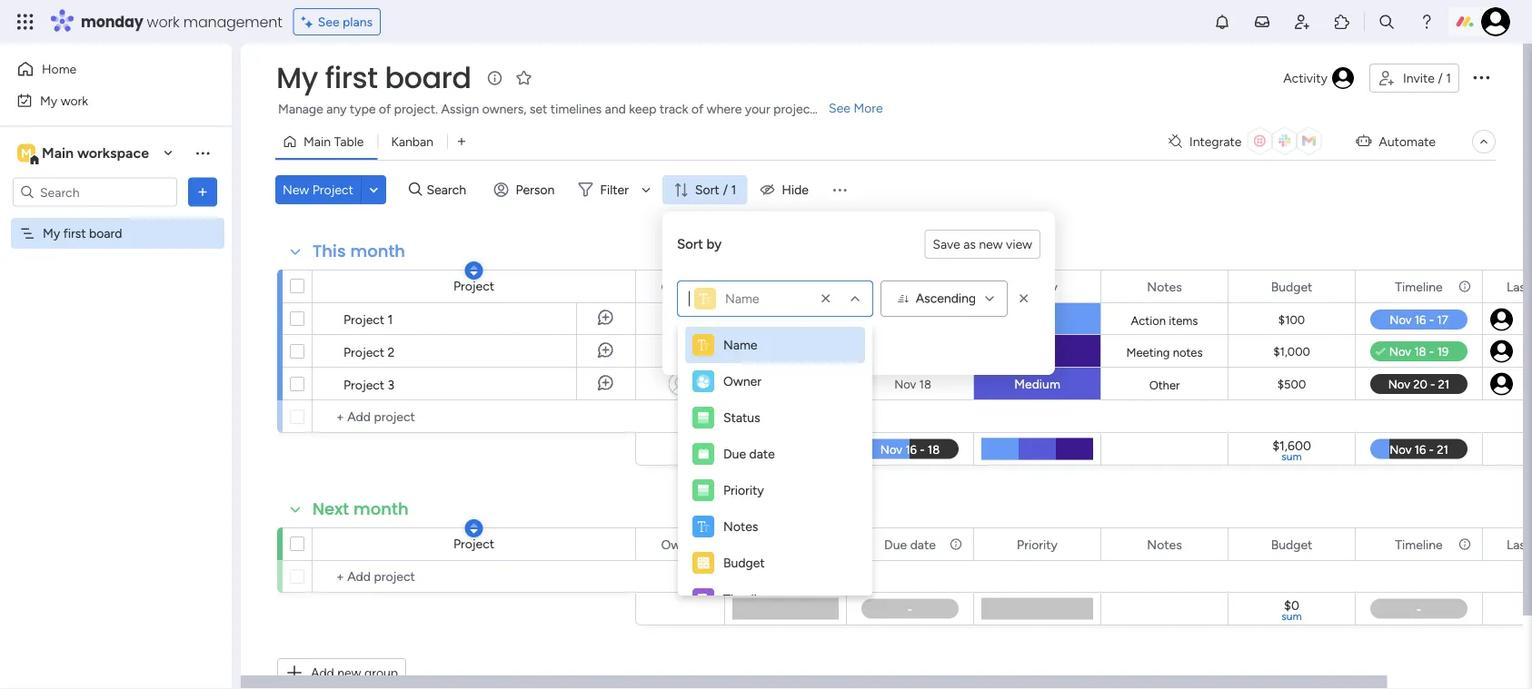 Task type: locate. For each thing, give the bounding box(es) containing it.
+ Add project text field
[[322, 406, 627, 428], [322, 566, 627, 588]]

1 + add project text field from the top
[[322, 406, 627, 428]]

add view image
[[458, 135, 465, 148]]

0 vertical spatial budget
[[1271, 279, 1313, 295]]

name down working
[[724, 338, 758, 353]]

2 vertical spatial date
[[911, 537, 936, 553]]

0 vertical spatial see
[[318, 14, 340, 30]]

0 horizontal spatial new
[[337, 666, 361, 681]]

of right track
[[692, 101, 704, 117]]

2
[[388, 345, 395, 360]]

work for my
[[61, 93, 88, 108]]

1 vertical spatial add
[[311, 666, 334, 681]]

see for see plans
[[318, 14, 340, 30]]

options image down workspace options image
[[194, 183, 212, 201]]

$0
[[1285, 598, 1300, 614]]

0 vertical spatial board
[[385, 58, 471, 98]]

0 vertical spatial + add project text field
[[322, 406, 627, 428]]

1 horizontal spatial /
[[1438, 70, 1443, 86]]

my
[[276, 58, 318, 98], [40, 93, 57, 108], [43, 226, 60, 241]]

main right workspace 'icon'
[[42, 145, 74, 162]]

angle down image
[[370, 183, 378, 197]]

home button
[[11, 55, 195, 84]]

Owner field
[[657, 277, 704, 297], [657, 535, 704, 555]]

1 for sort / 1
[[731, 182, 737, 198]]

project 1
[[344, 312, 393, 327]]

1 vertical spatial priority
[[724, 483, 764, 499]]

search everything image
[[1378, 13, 1396, 31]]

see for see more
[[829, 100, 851, 116]]

0 horizontal spatial 1
[[388, 312, 393, 327]]

options image right the invite / 1
[[1471, 66, 1493, 88]]

sort up by
[[695, 182, 720, 198]]

first up type
[[325, 58, 378, 98]]

work right monday on the top
[[147, 11, 180, 32]]

0 horizontal spatial status
[[724, 410, 761, 426]]

/ right invite
[[1438, 70, 1443, 86]]

1 vertical spatial see
[[829, 100, 851, 116]]

your
[[745, 101, 771, 117]]

option
[[0, 217, 232, 221]]

activity button
[[1277, 64, 1363, 93]]

menu image
[[831, 181, 849, 199]]

budget for first budget field from the top of the page
[[1271, 279, 1313, 295]]

+ add project text field down 3 on the left bottom of the page
[[322, 406, 627, 428]]

nov left '18'
[[895, 377, 917, 392]]

None field
[[1503, 277, 1533, 297], [1503, 535, 1533, 555], [1503, 277, 1533, 297], [1503, 535, 1533, 555]]

0 horizontal spatial work
[[61, 93, 88, 108]]

action items
[[1131, 314, 1199, 328]]

date for second due date field from the bottom
[[911, 279, 936, 295]]

due for second due date field from the bottom
[[885, 279, 907, 295]]

my first board inside my first board list box
[[43, 226, 122, 241]]

status up working on it
[[768, 279, 805, 295]]

1 vertical spatial work
[[61, 93, 88, 108]]

1 horizontal spatial 1
[[731, 182, 737, 198]]

new left group
[[337, 666, 361, 681]]

Notes field
[[1143, 277, 1187, 297], [1143, 535, 1187, 555]]

Priority field
[[1013, 277, 1063, 297], [1013, 535, 1063, 555]]

sum
[[1282, 450, 1302, 464], [1282, 610, 1302, 624]]

add
[[696, 339, 719, 354], [311, 666, 334, 681]]

add right +
[[696, 339, 719, 354]]

1 vertical spatial month
[[354, 498, 409, 521]]

1 vertical spatial new
[[722, 339, 746, 354]]

budget field up $100
[[1267, 277, 1318, 297]]

other
[[1150, 378, 1180, 393]]

john smith image
[[1482, 7, 1511, 36]]

2 vertical spatial due date
[[885, 537, 936, 553]]

month
[[350, 240, 406, 263], [354, 498, 409, 521]]

0 vertical spatial priority
[[1017, 279, 1058, 295]]

2 vertical spatial owner
[[661, 537, 700, 553]]

0 horizontal spatial column information image
[[823, 280, 837, 294]]

of
[[379, 101, 391, 117], [692, 101, 704, 117]]

0 horizontal spatial of
[[379, 101, 391, 117]]

dapulse checkmark sign image
[[1376, 342, 1386, 364]]

2 timeline field from the top
[[1391, 535, 1448, 555]]

sort left by
[[677, 236, 704, 252]]

kanban
[[391, 134, 434, 150]]

0 horizontal spatial add
[[311, 666, 334, 681]]

1 vertical spatial date
[[750, 447, 775, 462]]

board down the search in workspace field
[[89, 226, 122, 241]]

2 vertical spatial budget
[[724, 556, 765, 571]]

main left table
[[304, 134, 331, 150]]

due date
[[885, 279, 936, 295], [724, 447, 775, 462], [885, 537, 936, 553]]

Budget field
[[1267, 277, 1318, 297], [1267, 535, 1318, 555]]

2 nov from the top
[[895, 377, 917, 392]]

status down + add new sort button
[[724, 410, 761, 426]]

0 vertical spatial month
[[350, 240, 406, 263]]

$1,600
[[1273, 438, 1312, 454]]

new right "as" at the right top of the page
[[979, 237, 1003, 252]]

due date for first due date field from the bottom
[[885, 537, 936, 553]]

see left plans
[[318, 14, 340, 30]]

more
[[854, 100, 883, 116]]

invite members image
[[1294, 13, 1312, 31]]

2 vertical spatial timeline
[[724, 592, 771, 608]]

1 horizontal spatial of
[[692, 101, 704, 117]]

month for this month
[[350, 240, 406, 263]]

project
[[312, 182, 354, 198], [454, 279, 495, 294], [344, 312, 385, 327], [344, 345, 385, 360], [344, 377, 385, 393], [454, 537, 495, 552]]

work for monday
[[147, 11, 180, 32]]

2 + add project text field from the top
[[322, 566, 627, 588]]

1 vertical spatial + add project text field
[[322, 566, 627, 588]]

2 horizontal spatial 1
[[1447, 70, 1452, 86]]

apps image
[[1334, 13, 1352, 31]]

1 budget field from the top
[[1267, 277, 1318, 297]]

1 vertical spatial /
[[723, 182, 728, 198]]

main workspace
[[42, 145, 149, 162]]

working
[[748, 312, 795, 328]]

workspace image
[[17, 143, 35, 163]]

0 vertical spatial budget field
[[1267, 277, 1318, 297]]

1 right invite
[[1447, 70, 1452, 86]]

column information image for timeline
[[1458, 280, 1473, 294]]

first
[[325, 58, 378, 98], [63, 226, 86, 241]]

type
[[350, 101, 376, 117]]

+
[[685, 339, 692, 354]]

work down home
[[61, 93, 88, 108]]

1
[[1447, 70, 1452, 86], [731, 182, 737, 198], [388, 312, 393, 327]]

0 vertical spatial owner field
[[657, 277, 704, 297]]

see
[[318, 14, 340, 30], [829, 100, 851, 116]]

sort for sort by
[[677, 236, 704, 252]]

1 horizontal spatial work
[[147, 11, 180, 32]]

2 horizontal spatial new
[[979, 237, 1003, 252]]

budget field up $0
[[1267, 535, 1318, 555]]

notes
[[1148, 279, 1182, 295], [724, 520, 759, 535], [1148, 537, 1182, 553]]

main inside workspace selection element
[[42, 145, 74, 162]]

0 vertical spatial timeline field
[[1391, 277, 1448, 297]]

Timeline field
[[1391, 277, 1448, 297], [1391, 535, 1448, 555]]

month right this
[[350, 240, 406, 263]]

column information image
[[949, 280, 964, 294], [1458, 280, 1473, 294], [949, 538, 964, 552]]

add to favorites image
[[515, 69, 533, 87]]

notes
[[1173, 345, 1203, 360]]

timeline
[[1396, 279, 1443, 295], [1396, 537, 1443, 553], [724, 592, 771, 608]]

0 vertical spatial priority field
[[1013, 277, 1063, 297]]

0 vertical spatial sort
[[695, 182, 720, 198]]

Next month field
[[308, 498, 413, 522]]

2 vertical spatial priority
[[1017, 537, 1058, 553]]

1 vertical spatial owner
[[724, 374, 762, 390]]

see left more
[[829, 100, 851, 116]]

2 vertical spatial due
[[885, 537, 907, 553]]

0 vertical spatial 1
[[1447, 70, 1452, 86]]

my first board down the search in workspace field
[[43, 226, 122, 241]]

my first board
[[276, 58, 471, 98], [43, 226, 122, 241]]

project left 2
[[344, 345, 385, 360]]

work inside button
[[61, 93, 88, 108]]

project down sort desc image
[[454, 537, 495, 552]]

2 vertical spatial new
[[337, 666, 361, 681]]

name up working
[[725, 291, 760, 307]]

main for main workspace
[[42, 145, 74, 162]]

1 horizontal spatial new
[[722, 339, 746, 354]]

1 vertical spatial board
[[89, 226, 122, 241]]

1 sum from the top
[[1282, 450, 1302, 464]]

main inside button
[[304, 134, 331, 150]]

1 horizontal spatial status
[[768, 279, 805, 295]]

remove sort image
[[1015, 290, 1034, 308]]

my work button
[[11, 86, 195, 115]]

2 priority field from the top
[[1013, 535, 1063, 555]]

1 left hide popup button on the top
[[731, 182, 737, 198]]

My first board field
[[272, 58, 476, 98]]

sum inside the "$1,600 sum"
[[1282, 450, 1302, 464]]

0 vertical spatial due
[[885, 279, 907, 295]]

1 horizontal spatial board
[[385, 58, 471, 98]]

2 sum from the top
[[1282, 610, 1302, 624]]

my inside my work button
[[40, 93, 57, 108]]

medium
[[1015, 377, 1061, 392]]

nov
[[895, 313, 917, 327], [895, 377, 917, 392]]

notifications image
[[1214, 13, 1232, 31]]

see plans
[[318, 14, 373, 30]]

1 horizontal spatial see
[[829, 100, 851, 116]]

my down home
[[40, 93, 57, 108]]

inbox image
[[1254, 13, 1272, 31]]

new inside + add new sort button
[[722, 339, 746, 354]]

nov left 16
[[895, 313, 917, 327]]

1 vertical spatial first
[[63, 226, 86, 241]]

1 horizontal spatial main
[[304, 134, 331, 150]]

0 vertical spatial name
[[725, 291, 760, 307]]

new project
[[283, 182, 354, 198]]

1 of from the left
[[379, 101, 391, 117]]

owner
[[661, 279, 700, 295], [724, 374, 762, 390], [661, 537, 700, 553]]

1 horizontal spatial options image
[[1471, 66, 1493, 88]]

column information image
[[823, 280, 837, 294], [1458, 538, 1473, 552]]

0 horizontal spatial first
[[63, 226, 86, 241]]

0 vertical spatial due date field
[[880, 277, 941, 297]]

+ add project text field down sort desc image
[[322, 566, 627, 588]]

1 vertical spatial nov
[[895, 377, 917, 392]]

1 vertical spatial sum
[[1282, 610, 1302, 624]]

board up 'project.'
[[385, 58, 471, 98]]

workspace
[[77, 145, 149, 162]]

1 vertical spatial priority field
[[1013, 535, 1063, 555]]

management
[[183, 11, 282, 32]]

1 vertical spatial column information image
[[1458, 538, 1473, 552]]

new
[[979, 237, 1003, 252], [722, 339, 746, 354], [337, 666, 361, 681]]

where
[[707, 101, 742, 117]]

new inside save as new view button
[[979, 237, 1003, 252]]

1 vertical spatial due date field
[[880, 535, 941, 555]]

and
[[605, 101, 626, 117]]

1 up 2
[[388, 312, 393, 327]]

1 vertical spatial owner field
[[657, 535, 704, 555]]

1 horizontal spatial first
[[325, 58, 378, 98]]

0 vertical spatial notes
[[1148, 279, 1182, 295]]

0 vertical spatial status
[[768, 279, 805, 295]]

my down the search in workspace field
[[43, 226, 60, 241]]

1 horizontal spatial column information image
[[1458, 538, 1473, 552]]

1 vertical spatial notes
[[724, 520, 759, 535]]

0 horizontal spatial board
[[89, 226, 122, 241]]

Due date field
[[880, 277, 941, 297], [880, 535, 941, 555]]

1 inside button
[[1447, 70, 1452, 86]]

0 horizontal spatial main
[[42, 145, 74, 162]]

1 vertical spatial budget field
[[1267, 535, 1318, 555]]

1 vertical spatial sort
[[677, 236, 704, 252]]

new project button
[[275, 175, 361, 205]]

filter button
[[571, 175, 657, 205]]

my first board list box
[[0, 215, 232, 495]]

1 vertical spatial budget
[[1271, 537, 1313, 553]]

person
[[516, 182, 555, 198]]

keep
[[629, 101, 657, 117]]

0 vertical spatial due date
[[885, 279, 936, 295]]

2 notes field from the top
[[1143, 535, 1187, 555]]

1 vertical spatial my first board
[[43, 226, 122, 241]]

as
[[964, 237, 976, 252]]

project right 'new'
[[312, 182, 354, 198]]

board inside list box
[[89, 226, 122, 241]]

my first board up type
[[276, 58, 471, 98]]

timeline field for timeline's column information icon
[[1391, 277, 1448, 297]]

due
[[885, 279, 907, 295], [724, 447, 746, 462], [885, 537, 907, 553]]

of right type
[[379, 101, 391, 117]]

/ left hide popup button on the top
[[723, 182, 728, 198]]

1 vertical spatial timeline field
[[1391, 535, 1448, 555]]

1 vertical spatial 1
[[731, 182, 737, 198]]

0 vertical spatial add
[[696, 339, 719, 354]]

options image
[[1471, 66, 1493, 88], [194, 183, 212, 201]]

next
[[313, 498, 349, 521]]

board
[[385, 58, 471, 98], [89, 226, 122, 241]]

1 timeline field from the top
[[1391, 277, 1448, 297]]

0 vertical spatial notes field
[[1143, 277, 1187, 297]]

1 nov from the top
[[895, 313, 917, 327]]

working on it
[[748, 312, 824, 328]]

nov 18
[[895, 377, 932, 392]]

timeline field for the bottommost column information image
[[1391, 535, 1448, 555]]

0 horizontal spatial see
[[318, 14, 340, 30]]

first down the search in workspace field
[[63, 226, 86, 241]]

0 vertical spatial new
[[979, 237, 1003, 252]]

new left sort
[[722, 339, 746, 354]]

view
[[1006, 237, 1033, 252]]

0 horizontal spatial my first board
[[43, 226, 122, 241]]

Status field
[[763, 277, 809, 297]]

see plans button
[[293, 8, 381, 35]]

/ inside button
[[1438, 70, 1443, 86]]

2 of from the left
[[692, 101, 704, 117]]

0 vertical spatial /
[[1438, 70, 1443, 86]]

0 horizontal spatial options image
[[194, 183, 212, 201]]

month right next
[[354, 498, 409, 521]]

priority
[[1017, 279, 1058, 295], [724, 483, 764, 499], [1017, 537, 1058, 553]]

m
[[21, 145, 32, 161]]

autopilot image
[[1357, 129, 1372, 152]]

1 vertical spatial options image
[[194, 183, 212, 201]]

$100
[[1279, 313, 1306, 328]]

add left group
[[311, 666, 334, 681]]

0 horizontal spatial /
[[723, 182, 728, 198]]

project inside new project button
[[312, 182, 354, 198]]

1 vertical spatial notes field
[[1143, 535, 1187, 555]]

new
[[283, 182, 309, 198]]

main for main table
[[304, 134, 331, 150]]

1 horizontal spatial my first board
[[276, 58, 471, 98]]

project up project 2
[[344, 312, 385, 327]]

0 vertical spatial work
[[147, 11, 180, 32]]

see inside button
[[318, 14, 340, 30]]

sort
[[695, 182, 720, 198], [677, 236, 704, 252]]

nov for nov 16
[[895, 313, 917, 327]]

0 vertical spatial nov
[[895, 313, 917, 327]]

/
[[1438, 70, 1443, 86], [723, 182, 728, 198]]



Task type: vqa. For each thing, say whether or not it's contained in the screenshot.
dapulse close image
no



Task type: describe. For each thing, give the bounding box(es) containing it.
priority for 1st priority field from the top
[[1017, 279, 1058, 295]]

main table button
[[275, 127, 378, 156]]

integrate
[[1190, 134, 1242, 150]]

due for first due date field from the bottom
[[885, 537, 907, 553]]

16
[[920, 313, 931, 327]]

Search field
[[422, 177, 477, 203]]

project down sort desc icon
[[454, 279, 495, 294]]

track
[[660, 101, 689, 117]]

status inside field
[[768, 279, 805, 295]]

filter
[[600, 182, 629, 198]]

main table
[[304, 134, 364, 150]]

any
[[327, 101, 347, 117]]

1 notes field from the top
[[1143, 277, 1187, 297]]

add new group
[[311, 666, 398, 681]]

v2 overdue deadline image
[[854, 311, 868, 329]]

home
[[42, 61, 77, 77]]

hide
[[782, 182, 809, 198]]

by
[[707, 236, 722, 252]]

0 vertical spatial owner
[[661, 279, 700, 295]]

sort by
[[677, 236, 722, 252]]

my work
[[40, 93, 88, 108]]

nov 16
[[895, 313, 931, 327]]

project.
[[394, 101, 438, 117]]

1 owner field from the top
[[657, 277, 704, 297]]

/ for invite
[[1438, 70, 1443, 86]]

sort / 1
[[695, 182, 737, 198]]

it
[[816, 312, 824, 328]]

this
[[313, 240, 346, 263]]

$0 sum
[[1282, 598, 1302, 624]]

0 vertical spatial first
[[325, 58, 378, 98]]

monday
[[81, 11, 143, 32]]

1 horizontal spatial add
[[696, 339, 719, 354]]

invite / 1
[[1404, 70, 1452, 86]]

plans
[[343, 14, 373, 30]]

v2 sort ascending image
[[898, 293, 909, 306]]

manage
[[278, 101, 323, 117]]

notes for second notes field from the top of the page
[[1148, 537, 1182, 553]]

hide button
[[753, 175, 820, 205]]

new for sort
[[722, 339, 746, 354]]

+ add new sort button
[[677, 332, 779, 361]]

0 vertical spatial options image
[[1471, 66, 1493, 88]]

activity
[[1284, 70, 1328, 86]]

save
[[933, 237, 961, 252]]

on
[[798, 312, 813, 328]]

owners,
[[482, 101, 527, 117]]

timelines
[[551, 101, 602, 117]]

/ for sort
[[723, 182, 728, 198]]

3
[[388, 377, 395, 393]]

see more link
[[827, 99, 885, 117]]

sum for $1,600
[[1282, 450, 1302, 464]]

new inside add new group button
[[337, 666, 361, 681]]

project left 3 on the left bottom of the page
[[344, 377, 385, 393]]

invite / 1 button
[[1370, 64, 1460, 93]]

new for view
[[979, 237, 1003, 252]]

Search in workspace field
[[38, 182, 152, 203]]

sum for $0
[[1282, 610, 1302, 624]]

0 vertical spatial my first board
[[276, 58, 471, 98]]

select product image
[[16, 13, 35, 31]]

2 due date field from the top
[[880, 535, 941, 555]]

0 vertical spatial column information image
[[823, 280, 837, 294]]

next month
[[313, 498, 409, 521]]

1 vertical spatial due date
[[724, 447, 775, 462]]

month for next month
[[354, 498, 409, 521]]

project 2
[[344, 345, 395, 360]]

notes for 2nd notes field from the bottom
[[1148, 279, 1182, 295]]

2 owner field from the top
[[657, 535, 704, 555]]

stuck
[[770, 377, 802, 392]]

1 vertical spatial due
[[724, 447, 746, 462]]

1 vertical spatial timeline
[[1396, 537, 1443, 553]]

project 3
[[344, 377, 395, 393]]

automate
[[1379, 134, 1436, 150]]

action
[[1131, 314, 1166, 328]]

2 vertical spatial 1
[[388, 312, 393, 327]]

project
[[774, 101, 815, 117]]

due date for second due date field from the bottom
[[885, 279, 936, 295]]

collapse board header image
[[1477, 135, 1492, 149]]

nov for nov 18
[[895, 377, 917, 392]]

monday work management
[[81, 11, 282, 32]]

items
[[1169, 314, 1199, 328]]

manage any type of project. assign owners, set timelines and keep track of where your project stands.
[[278, 101, 858, 117]]

sort desc image
[[470, 265, 478, 277]]

meeting
[[1127, 345, 1170, 360]]

person button
[[487, 175, 566, 205]]

sort desc image
[[470, 523, 478, 535]]

first inside my first board list box
[[63, 226, 86, 241]]

v2 search image
[[409, 180, 422, 200]]

2 budget field from the top
[[1267, 535, 1318, 555]]

1 due date field from the top
[[880, 277, 941, 297]]

done
[[771, 344, 801, 360]]

assign
[[441, 101, 479, 117]]

kanban button
[[378, 127, 447, 156]]

$1,600 sum
[[1273, 438, 1312, 464]]

workspace selection element
[[17, 142, 152, 166]]

save as new view button
[[925, 230, 1041, 259]]

dapulse integrations image
[[1169, 135, 1183, 149]]

see more
[[829, 100, 883, 116]]

arrow down image
[[635, 179, 657, 201]]

invite
[[1404, 70, 1435, 86]]

18
[[920, 377, 932, 392]]

stands.
[[818, 101, 858, 117]]

show board description image
[[484, 69, 506, 87]]

v2 done deadline image
[[854, 343, 868, 360]]

add new group button
[[277, 659, 406, 688]]

+ add new sort
[[685, 339, 772, 354]]

This month field
[[308, 240, 410, 264]]

this month
[[313, 240, 406, 263]]

0 vertical spatial timeline
[[1396, 279, 1443, 295]]

help image
[[1418, 13, 1436, 31]]

my inside my first board list box
[[43, 226, 60, 241]]

$1,000
[[1274, 345, 1311, 360]]

workspace options image
[[194, 144, 212, 162]]

column information image for due date
[[949, 538, 964, 552]]

save as new view
[[933, 237, 1033, 252]]

sort for sort / 1
[[695, 182, 720, 198]]

sort
[[749, 339, 772, 354]]

date for first due date field from the bottom
[[911, 537, 936, 553]]

set
[[530, 101, 548, 117]]

group
[[364, 666, 398, 681]]

1 vertical spatial name
[[724, 338, 758, 353]]

ascending
[[916, 291, 977, 306]]

priority for first priority field from the bottom of the page
[[1017, 537, 1058, 553]]

my up manage
[[276, 58, 318, 98]]

1 priority field from the top
[[1013, 277, 1063, 297]]

1 for invite / 1
[[1447, 70, 1452, 86]]

table
[[334, 134, 364, 150]]

high
[[1024, 344, 1051, 360]]

$500
[[1278, 378, 1307, 392]]

budget for first budget field from the bottom of the page
[[1271, 537, 1313, 553]]



